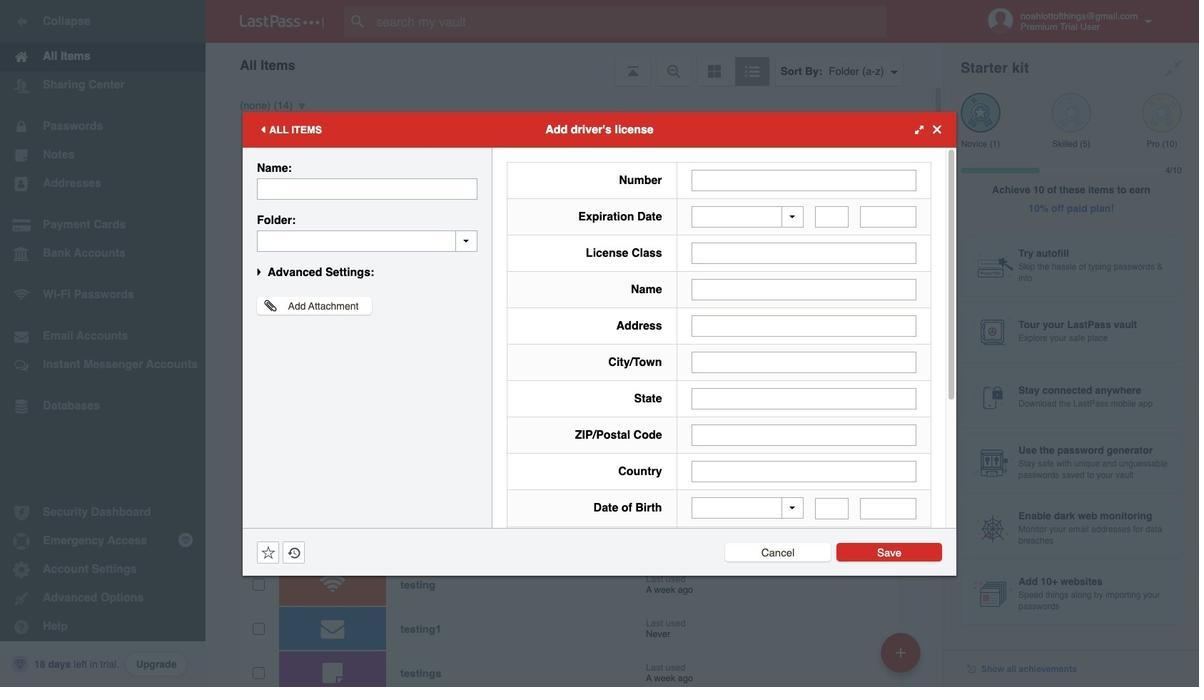 Task type: locate. For each thing, give the bounding box(es) containing it.
new item image
[[896, 648, 906, 658]]

main navigation navigation
[[0, 0, 206, 688]]

None text field
[[257, 178, 478, 200], [816, 206, 849, 228], [692, 279, 917, 301], [692, 316, 917, 337], [692, 352, 917, 374], [692, 461, 917, 483], [257, 178, 478, 200], [816, 206, 849, 228], [692, 279, 917, 301], [692, 316, 917, 337], [692, 352, 917, 374], [692, 461, 917, 483]]

dialog
[[243, 112, 957, 688]]

lastpass image
[[240, 15, 324, 28]]

None text field
[[692, 170, 917, 191], [861, 206, 917, 228], [257, 230, 478, 252], [692, 243, 917, 264], [692, 389, 917, 410], [692, 425, 917, 446], [816, 498, 849, 520], [861, 498, 917, 520], [692, 170, 917, 191], [861, 206, 917, 228], [257, 230, 478, 252], [692, 243, 917, 264], [692, 389, 917, 410], [692, 425, 917, 446], [816, 498, 849, 520], [861, 498, 917, 520]]

new item navigation
[[876, 629, 930, 688]]

search my vault text field
[[344, 6, 915, 37]]



Task type: describe. For each thing, give the bounding box(es) containing it.
vault options navigation
[[206, 43, 944, 86]]

Search search field
[[344, 6, 915, 37]]



